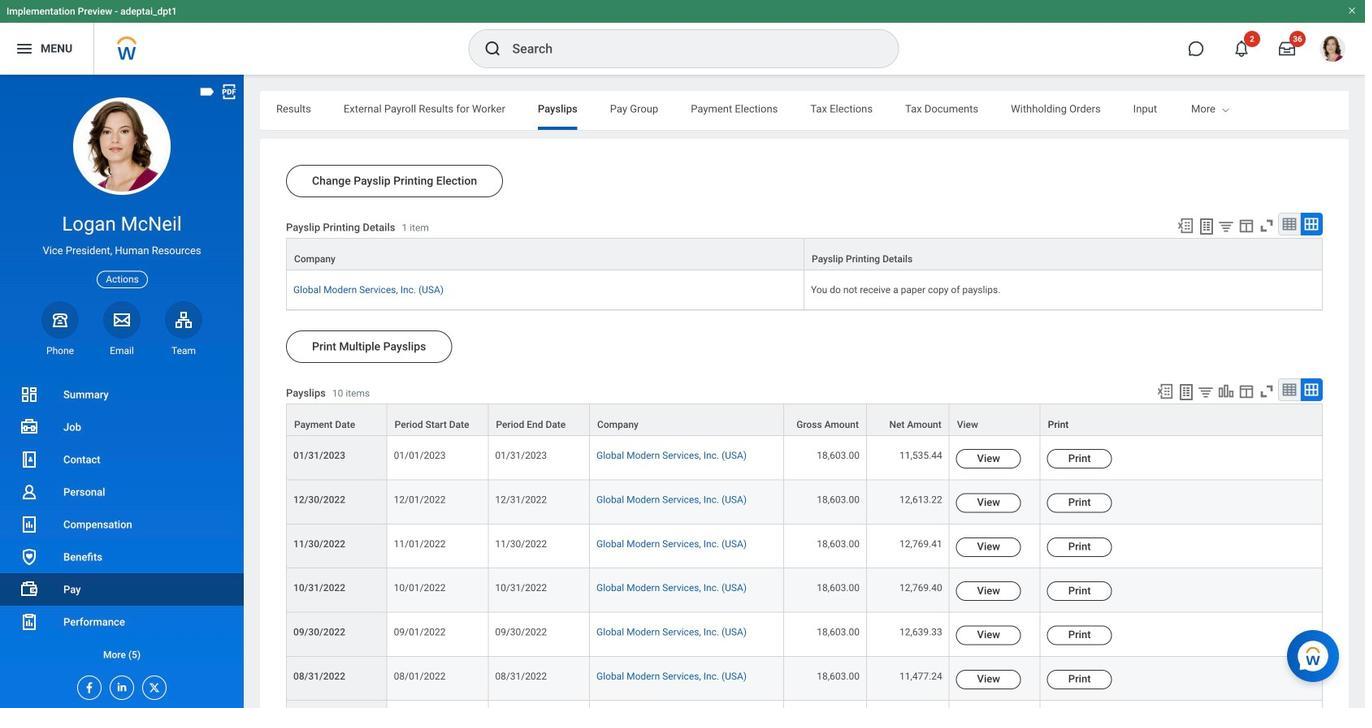 Task type: vqa. For each thing, say whether or not it's contained in the screenshot.
expand table image to the bottom
yes



Task type: describe. For each thing, give the bounding box(es) containing it.
mail image
[[112, 310, 132, 330]]

x image
[[143, 677, 161, 695]]

close environment banner image
[[1348, 6, 1357, 15]]

7 row from the top
[[286, 569, 1323, 613]]

export to excel image
[[1177, 217, 1195, 235]]

2 cell from the left
[[489, 702, 590, 709]]

1 click to view/edit grid preferences image from the top
[[1238, 217, 1256, 235]]

email logan mcneil element
[[103, 345, 141, 358]]

6 cell from the left
[[950, 702, 1041, 709]]

expand table image
[[1304, 216, 1320, 232]]

3 row from the top
[[286, 404, 1323, 437]]

pay image
[[20, 580, 39, 600]]

9 row from the top
[[286, 657, 1323, 702]]

6 row from the top
[[286, 525, 1323, 569]]

inbox large image
[[1279, 41, 1296, 57]]

select to filter grid data image
[[1218, 218, 1236, 235]]

0 vertical spatial toolbar
[[1170, 213, 1323, 238]]

justify image
[[15, 39, 34, 59]]

phone logan mcneil element
[[41, 345, 79, 358]]

view printable version (pdf) image
[[220, 83, 238, 101]]

select to filter grid data image
[[1197, 384, 1215, 401]]

team logan mcneil element
[[165, 345, 202, 358]]

4 row from the top
[[286, 437, 1323, 481]]

1 cell from the left
[[387, 702, 489, 709]]

2 fullscreen image from the top
[[1258, 383, 1276, 401]]

view team image
[[174, 310, 193, 330]]

expand table image
[[1304, 382, 1320, 398]]

performance image
[[20, 613, 39, 632]]

export to worksheets image
[[1177, 383, 1196, 402]]

3 cell from the left
[[590, 702, 785, 709]]

1 row from the top
[[286, 238, 1323, 272]]



Task type: locate. For each thing, give the bounding box(es) containing it.
column header
[[286, 238, 805, 272]]

benefits image
[[20, 548, 39, 567]]

5 row from the top
[[286, 481, 1323, 525]]

row
[[286, 238, 1323, 272], [286, 271, 1323, 311], [286, 404, 1323, 437], [286, 437, 1323, 481], [286, 481, 1323, 525], [286, 525, 1323, 569], [286, 569, 1323, 613], [286, 613, 1323, 657], [286, 657, 1323, 702], [286, 702, 1323, 709]]

Search Workday  search field
[[512, 31, 865, 67]]

5 cell from the left
[[867, 702, 950, 709]]

compensation image
[[20, 515, 39, 535]]

click to view/edit grid preferences image right select to filter grid data image
[[1238, 383, 1256, 401]]

facebook image
[[78, 677, 96, 695]]

7 cell from the left
[[1041, 702, 1323, 709]]

tab list
[[260, 91, 1366, 130]]

0 vertical spatial fullscreen image
[[1258, 217, 1276, 235]]

tag image
[[198, 83, 216, 101]]

personal image
[[20, 483, 39, 502]]

linkedin image
[[111, 677, 128, 694]]

0 vertical spatial click to view/edit grid preferences image
[[1238, 217, 1256, 235]]

fullscreen image left table icon at right
[[1258, 217, 1276, 235]]

4 cell from the left
[[785, 702, 867, 709]]

contact image
[[20, 450, 39, 470]]

toolbar
[[1170, 213, 1323, 238], [1149, 379, 1323, 404]]

job image
[[20, 418, 39, 437]]

export to worksheets image
[[1197, 217, 1217, 237]]

export to excel image
[[1157, 383, 1175, 401]]

summary image
[[20, 385, 39, 405]]

1 vertical spatial click to view/edit grid preferences image
[[1238, 383, 1256, 401]]

1 vertical spatial fullscreen image
[[1258, 383, 1276, 401]]

fullscreen image left table image
[[1258, 383, 1276, 401]]

fullscreen image
[[1258, 217, 1276, 235], [1258, 383, 1276, 401]]

row header
[[286, 702, 387, 709]]

search image
[[483, 39, 503, 59]]

1 vertical spatial toolbar
[[1149, 379, 1323, 404]]

cell
[[387, 702, 489, 709], [489, 702, 590, 709], [590, 702, 785, 709], [785, 702, 867, 709], [867, 702, 950, 709], [950, 702, 1041, 709], [1041, 702, 1323, 709]]

table image
[[1282, 382, 1298, 398]]

list
[[0, 379, 244, 671]]

profile logan mcneil image
[[1320, 36, 1346, 65]]

10 row from the top
[[286, 702, 1323, 709]]

phone image
[[49, 310, 72, 330]]

table image
[[1282, 216, 1298, 232]]

8 row from the top
[[286, 613, 1323, 657]]

navigation pane region
[[0, 75, 244, 709]]

2 row from the top
[[286, 271, 1323, 311]]

click to view/edit grid preferences image right select to filter grid data icon
[[1238, 217, 1256, 235]]

click to view/edit grid preferences image
[[1238, 217, 1256, 235], [1238, 383, 1256, 401]]

1 fullscreen image from the top
[[1258, 217, 1276, 235]]

notifications large image
[[1234, 41, 1250, 57]]

2 click to view/edit grid preferences image from the top
[[1238, 383, 1256, 401]]

banner
[[0, 0, 1366, 75]]



